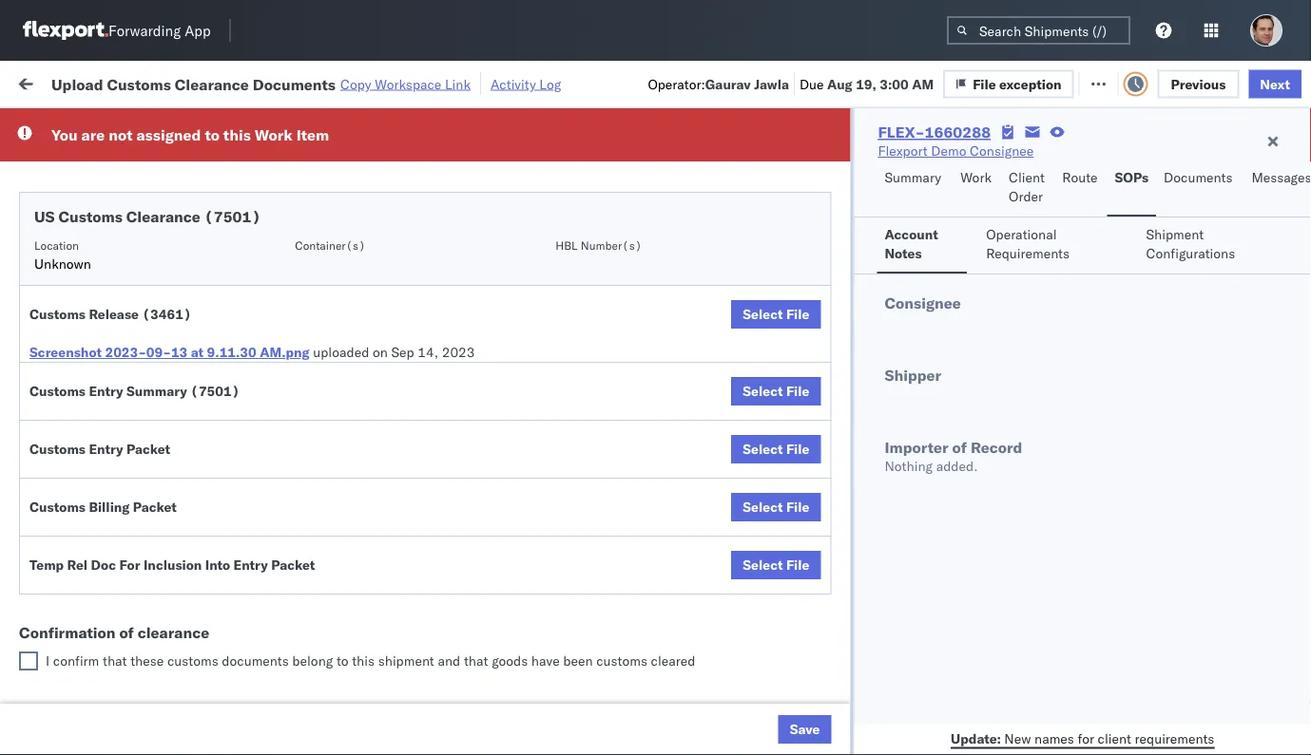 Task type: vqa. For each thing, say whether or not it's contained in the screenshot.
the No dangerous goods declared
no



Task type: locate. For each thing, give the bounding box(es) containing it.
select file for customs release (3461)
[[743, 306, 810, 323]]

0 horizontal spatial for
[[181, 118, 197, 132]]

2 ocean lcl from the top
[[582, 357, 648, 374]]

schedule pickup from los angeles, ca for third schedule pickup from los angeles, ca button
[[44, 639, 256, 675]]

0 horizontal spatial documents
[[44, 282, 113, 299]]

2 fcl from the top
[[624, 650, 648, 667]]

air for upload proof of delivery
[[582, 524, 599, 541]]

shipment
[[378, 653, 434, 670]]

1 vertical spatial confirm
[[44, 430, 92, 447]]

0 vertical spatial documents
[[253, 74, 336, 93]]

3 ocean from the top
[[582, 483, 621, 499]]

3 select file from the top
[[743, 441, 810, 458]]

select file button for customs release (3461)
[[731, 300, 821, 329]]

3 air from the top
[[582, 273, 599, 290]]

(7501)
[[204, 207, 261, 226], [190, 383, 240, 400]]

2 schedule from the top
[[44, 179, 100, 196]]

2 customs from the left
[[596, 653, 647, 670]]

am for 2:59 am est, feb 17, 2023 "schedule delivery appointment" link
[[338, 148, 360, 164]]

pm for upload customs clearance documents
[[338, 273, 359, 290]]

am for third schedule pickup from los angeles, ca button schedule pickup from los angeles, ca link
[[338, 650, 360, 667]]

2 vertical spatial 3:00
[[306, 483, 335, 499]]

1 vertical spatial for
[[1078, 731, 1094, 747]]

sep
[[391, 344, 414, 361]]

schedule for 2:59 am est, feb 17, 2023 "schedule delivery appointment" link
[[44, 147, 100, 164]]

schedule delivery appointment link
[[44, 146, 234, 165], [44, 230, 234, 249], [44, 355, 234, 374], [44, 690, 234, 709]]

select file button
[[731, 300, 821, 329], [731, 377, 821, 406], [731, 435, 821, 464], [731, 493, 821, 522], [731, 551, 821, 580]]

17, up 20,
[[421, 232, 442, 248]]

lcl for otter products - test account
[[624, 148, 648, 164]]

0 vertical spatial fcl
[[624, 483, 648, 499]]

est, down the 3:00 am est, feb 25, 2023
[[371, 524, 399, 541]]

schedule delivery appointment for 2:59 am est, feb 17, 2023
[[44, 147, 234, 164]]

3 schedule pickup from los angeles, ca link from the top
[[44, 597, 270, 635]]

schedule inside schedule pickup from los angeles international airport
[[44, 179, 100, 196]]

flexport demo consignee link
[[878, 142, 1034, 161]]

account
[[838, 148, 888, 164], [927, 190, 977, 206], [885, 226, 938, 243], [927, 232, 977, 248], [803, 273, 853, 290], [927, 273, 977, 290], [812, 315, 862, 332], [936, 315, 986, 332], [812, 357, 862, 374], [936, 357, 986, 374], [812, 441, 862, 457], [936, 441, 986, 457], [803, 524, 853, 541], [927, 524, 977, 541]]

3, left and in the left of the page
[[424, 650, 436, 667]]

ag down record
[[1015, 524, 1034, 541]]

0 vertical spatial integration test account - western digital
[[829, 190, 1085, 206]]

0 vertical spatial 17,
[[422, 148, 443, 164]]

resize handle column header for client name
[[797, 147, 820, 756]]

est, down i confirm that these customs documents belong to this shipment and that goods have been customs cleared
[[363, 692, 392, 708]]

1 schedule pickup from los angeles, ca button from the top
[[44, 304, 270, 344]]

3, for schedule delivery appointment
[[424, 692, 436, 708]]

2 lcl from the top
[[624, 357, 648, 374]]

upload customs clearance documents link
[[44, 262, 270, 300]]

feb for 10:30 pm est, feb 21, 2023 "schedule delivery appointment" link
[[403, 357, 426, 374]]

3:00 down container(s)
[[306, 273, 335, 290]]

1 horizontal spatial otter
[[829, 148, 860, 164]]

1 bicu1234565, from the top
[[1171, 608, 1265, 624]]

select file for customs entry summary (7501)
[[743, 383, 810, 400]]

0 vertical spatial for
[[181, 118, 197, 132]]

schedule for "schedule delivery appointment" link associated with 2:59 am est, mar 3, 2023
[[44, 691, 100, 707]]

los right these
[[179, 639, 201, 656]]

2 3:30 pm est, feb 17, 2023 from the top
[[306, 232, 478, 248]]

1 confirm pickup from los angeles, ca link from the top
[[44, 387, 270, 425]]

select file for customs entry packet
[[743, 441, 810, 458]]

that down confirmation of clearance in the bottom left of the page
[[103, 653, 127, 670]]

schedule for third schedule pickup from los angeles, ca button schedule pickup from los angeles, ca link
[[44, 639, 100, 656]]

for
[[181, 118, 197, 132], [1078, 731, 1094, 747]]

est, up 12:00 pm est, feb 25, 2023
[[363, 483, 392, 499]]

de for confirm delivery
[[1295, 483, 1311, 499]]

4 ca from the top
[[44, 575, 62, 591]]

schedule pickup from los angeles, ca link for schedule pickup from los angeles, ca button associated with flexport demo consignee
[[44, 597, 270, 635]]

1 vertical spatial ocean lcl
[[582, 357, 648, 374]]

3 schedule from the top
[[44, 231, 100, 247]]

feb for schedule pickup from los angeles international airport link
[[394, 190, 418, 206]]

est, for 'upload proof of delivery' link
[[371, 524, 399, 541]]

pm right 12:00
[[347, 524, 367, 541]]

otter for otter products, llc
[[829, 148, 860, 164]]

snoozed
[[393, 118, 437, 132]]

flex- for 1988285
[[1050, 148, 1091, 164]]

schedule pickup from los angeles, ca link for schedule pickup from los angeles, ca button for honeywell - test account
[[44, 304, 270, 342]]

1 vertical spatial (7501)
[[190, 383, 240, 400]]

activity log
[[491, 76, 561, 92]]

schedule delivery appointment link for 2:59 am est, feb 17, 2023
[[44, 146, 234, 165]]

2 vertical spatial entry
[[233, 557, 268, 574]]

ocean for bookings test consignee
[[582, 483, 621, 499]]

1 schedule from the top
[[44, 147, 100, 164]]

to right assigned
[[205, 126, 220, 145]]

3:30 pm est, feb 17, 2023 down deadline button
[[306, 190, 478, 206]]

customs entry packet
[[29, 441, 170, 458]]

9 schedule from the top
[[44, 691, 100, 707]]

2 schedule delivery appointment link from the top
[[44, 230, 234, 249]]

2 ocean from the top
[[582, 357, 621, 374]]

0 horizontal spatial that
[[103, 653, 127, 670]]

1 flx from the top
[[1295, 315, 1311, 332]]

1 vertical spatial ma
[[1295, 232, 1311, 248]]

3 resize handle column header from the left
[[550, 147, 572, 756]]

2 de from the top
[[1295, 483, 1311, 499]]

from
[[148, 179, 176, 196], [148, 305, 176, 321], [140, 388, 168, 405], [140, 430, 168, 447], [148, 556, 176, 572], [148, 598, 176, 614], [148, 639, 176, 656]]

2 mb from the top
[[1295, 155, 1311, 170]]

client inside "button"
[[1009, 169, 1045, 186]]

feb left 20,
[[394, 273, 418, 290]]

17, down deadline button
[[421, 190, 442, 206]]

work inside button
[[960, 169, 992, 186]]

0 vertical spatial on
[[473, 74, 488, 90]]

for for ready
[[181, 118, 197, 132]]

this left "in"
[[223, 126, 251, 145]]

confirm pickup from los angeles, ca
[[44, 388, 249, 424], [44, 430, 249, 466]]

of right the proof
[[126, 523, 138, 540]]

0 horizontal spatial work
[[206, 74, 240, 90]]

confirm for confirm pickup from los angeles, ca 'link' related to honeywell
[[44, 430, 92, 447]]

0 vertical spatial ocean lcl
[[582, 148, 648, 164]]

1 vertical spatial documents
[[1164, 169, 1233, 186]]

2:59 right the documents
[[306, 650, 335, 667]]

1 vertical spatial schedule pickup from los angeles, ca button
[[44, 597, 270, 637]]

of up these
[[119, 624, 134, 643]]

0 vertical spatial ocean fcl
[[582, 483, 648, 499]]

2:59 am est, mar 3, 2023 for schedule pickup from los angeles, ca
[[306, 650, 472, 667]]

schedule for schedule pickup from los angeles, ca link related to schedule pickup from los angeles, ca button for honeywell - test account
[[44, 305, 100, 321]]

operator:
[[648, 75, 705, 92]]

3 ocean fcl from the top
[[582, 692, 648, 708]]

schedule delivery appointment button up customs entry summary (7501) on the bottom left of the page
[[44, 355, 234, 376]]

0 vertical spatial 3,
[[424, 650, 436, 667]]

confirm pickup from los angeles, ca link down customs entry summary (7501) on the bottom left of the page
[[44, 429, 270, 467]]

schedule left these
[[44, 639, 100, 656]]

by:
[[69, 116, 87, 133]]

0 vertical spatial clearance
[[175, 74, 249, 93]]

1 vertical spatial upload
[[44, 263, 87, 280]]

4 schedule delivery appointment from the top
[[44, 691, 234, 707]]

1 schedule delivery appointment from the top
[[44, 147, 234, 164]]

2 vertical spatial packet
[[271, 557, 315, 574]]

resize handle column header
[[272, 147, 295, 756], [483, 147, 506, 756], [550, 147, 572, 756], [673, 147, 696, 756], [797, 147, 820, 756], [987, 147, 1010, 756], [1139, 147, 1162, 756], [1263, 147, 1285, 756], [1277, 147, 1300, 756]]

4 schedule pickup from los angeles, ca link from the top
[[44, 638, 270, 676]]

status : ready for work, blocked, in progress
[[103, 118, 344, 132]]

schedule pickup from los angeles, ca button for flexport demo consignee
[[44, 597, 270, 637]]

1 vertical spatial lcl
[[624, 357, 648, 374]]

2023-
[[105, 344, 146, 361]]

1 de from the top
[[1295, 399, 1311, 416]]

2 ma from the top
[[1295, 232, 1311, 248]]

778 at risk
[[357, 74, 423, 90]]

1 2:59 am est, mar 3, 2023 from the top
[[306, 650, 472, 667]]

5 resize handle column header from the left
[[797, 147, 820, 756]]

0 horizontal spatial this
[[223, 126, 251, 145]]

goods
[[492, 653, 528, 670]]

temp rel doc for inclusion into entry packet
[[29, 557, 315, 574]]

6 schedule from the top
[[44, 556, 100, 572]]

llc
[[925, 148, 949, 164]]

1 3:30 pm est, feb 17, 2023 from the top
[[306, 190, 478, 206]]

delivery down not
[[103, 147, 152, 164]]

otter left products,
[[829, 148, 860, 164]]

0 vertical spatial lcl
[[624, 148, 648, 164]]

packet down customs entry summary (7501) on the bottom left of the page
[[126, 441, 170, 458]]

2 vertical spatial confirm
[[44, 482, 92, 498]]

honeywell
[[705, 315, 768, 332], [829, 315, 892, 332], [705, 357, 768, 374], [829, 357, 892, 374], [705, 441, 768, 457], [829, 441, 892, 457]]

los left angeles
[[179, 179, 201, 196]]

0 vertical spatial mar
[[395, 650, 421, 667]]

upload inside upload customs clearance documents
[[44, 263, 87, 280]]

of up added.
[[952, 438, 967, 457]]

0 vertical spatial 25,
[[422, 483, 443, 499]]

4 select from the top
[[743, 499, 783, 516]]

schedule pickup from los angeles, ca for schedule pickup from los angeles, ca button associated with flexport demo consignee
[[44, 598, 256, 633]]

on down notes
[[869, 273, 888, 290]]

schedule pickup from los angeles, ca button for honeywell - test account
[[44, 304, 270, 344]]

pm for upload proof of delivery
[[347, 524, 367, 541]]

confirm pickup from los angeles, ca button down 09- at the left top
[[44, 387, 270, 427]]

1 vertical spatial 3,
[[424, 692, 436, 708]]

documents for upload customs clearance documents copy workspace link
[[253, 74, 336, 93]]

2:59 am est, mar 3, 2023 down 2:59 am est, feb 28, 2023
[[306, 650, 472, 667]]

None checkbox
[[19, 652, 38, 671]]

air for upload customs clearance documents
[[582, 273, 599, 290]]

1 vertical spatial confirm pickup from los angeles, ca
[[44, 430, 249, 466]]

2 vertical spatial schedule pickup from los angeles, ca button
[[44, 638, 270, 678]]

on right link
[[473, 74, 488, 90]]

3 select from the top
[[743, 441, 783, 458]]

25, up 12:00 pm est, feb 25, 2023
[[422, 483, 443, 499]]

packet down 12:00
[[271, 557, 315, 574]]

2150210
[[1091, 273, 1148, 290]]

are
[[81, 126, 105, 145]]

schedule up confirmation
[[44, 598, 100, 614]]

1 select file from the top
[[743, 306, 810, 323]]

(3461)
[[142, 306, 192, 323]]

confirm pickup from los angeles, ca button
[[44, 387, 270, 427], [44, 429, 270, 469]]

2 confirm from the top
[[44, 430, 92, 447]]

3 confirm from the top
[[44, 482, 92, 498]]

2 horizontal spatial work
[[960, 169, 992, 186]]

ma
[[1295, 190, 1311, 206], [1295, 232, 1311, 248]]

that right and in the left of the page
[[464, 653, 488, 670]]

feb down deadline button
[[394, 190, 418, 206]]

1 vertical spatial 25,
[[429, 524, 450, 541]]

sops button
[[1107, 161, 1156, 217]]

2 confirm pickup from los angeles, ca button from the top
[[44, 429, 270, 469]]

entry right into at bottom left
[[233, 557, 268, 574]]

0 vertical spatial 3:30 pm est, feb 17, 2023
[[306, 190, 478, 206]]

2 vertical spatial flx
[[1295, 441, 1311, 457]]

4 select file button from the top
[[731, 493, 821, 522]]

importer
[[885, 438, 949, 457]]

est, for the confirm delivery link
[[363, 483, 392, 499]]

snooze
[[515, 155, 553, 170]]

ocean
[[582, 148, 621, 164], [582, 357, 621, 374], [582, 483, 621, 499], [582, 650, 621, 667], [582, 692, 621, 708]]

work button
[[953, 161, 1001, 217]]

1 horizontal spatial client
[[1009, 169, 1045, 186]]

appointment for 2:59 am est, mar 3, 2023
[[156, 691, 234, 707]]

this
[[223, 126, 251, 145], [352, 653, 375, 670]]

17, down "snoozed : no"
[[422, 148, 443, 164]]

from up airport
[[148, 179, 176, 196]]

2 horizontal spatial documents
[[1164, 169, 1233, 186]]

2:59 down belong
[[306, 692, 335, 708]]

integration test account - western digital
[[829, 190, 1085, 206], [829, 232, 1085, 248]]

upload down location
[[44, 263, 87, 280]]

1 resize handle column header from the left
[[272, 147, 295, 756]]

names
[[1035, 731, 1074, 747]]

0 horizontal spatial client
[[705, 155, 736, 170]]

2 schedule pickup from los angeles, ca button from the top
[[44, 597, 270, 637]]

confirm up customs billing packet
[[44, 482, 92, 498]]

customs release (3461)
[[29, 306, 192, 323]]

integration test account - on ag
[[705, 273, 910, 290], [829, 273, 1034, 290], [705, 524, 910, 541], [829, 524, 1034, 541]]

pm right "10:30"
[[347, 357, 367, 374]]

1 vertical spatial western
[[992, 232, 1042, 248]]

upload up rel
[[44, 523, 87, 540]]

message
[[255, 74, 308, 90]]

187
[[445, 74, 470, 90]]

1 fcl from the top
[[624, 483, 648, 499]]

2 bicu1234565, demu1 from the top
[[1171, 649, 1311, 666]]

0 horizontal spatial otter
[[705, 148, 737, 164]]

client order
[[1009, 169, 1045, 205]]

of inside importer of record nothing added.
[[952, 438, 967, 457]]

schedule delivery appointment down the us customs clearance (7501)
[[44, 231, 234, 247]]

2 vertical spatial fcl
[[624, 692, 648, 708]]

1 horizontal spatial work
[[255, 126, 293, 145]]

documents up "in"
[[253, 74, 336, 93]]

1 horizontal spatial at
[[385, 74, 397, 90]]

0 vertical spatial digital
[[1046, 190, 1085, 206]]

3 fcl from the top
[[624, 692, 648, 708]]

0 vertical spatial this
[[223, 126, 251, 145]]

jawla
[[754, 75, 789, 92]]

0 vertical spatial summary
[[885, 169, 941, 186]]

save button
[[778, 716, 831, 744]]

1 vertical spatial flx
[[1295, 357, 1311, 374]]

flex-1988285 button
[[1019, 143, 1152, 170], [1019, 143, 1152, 170]]

1 vertical spatial confirm pickup from los angeles, ca button
[[44, 429, 270, 469]]

inclusion
[[143, 557, 202, 574]]

1 horizontal spatial :
[[437, 118, 441, 132]]

1 vertical spatial 3:30 pm est, feb 17, 2023
[[306, 232, 478, 248]]

2 air from the top
[[582, 232, 599, 248]]

0 vertical spatial entry
[[89, 383, 123, 400]]

gaurav
[[705, 75, 751, 92]]

activity
[[491, 76, 536, 92]]

2 otter from the left
[[829, 148, 860, 164]]

3 schedule pickup from los angeles, ca button from the top
[[44, 638, 270, 678]]

2 schedule pickup from los angeles, ca from the top
[[44, 556, 256, 591]]

2 vertical spatial 17,
[[421, 232, 442, 248]]

ca
[[44, 324, 62, 340], [44, 407, 62, 424], [44, 449, 62, 466], [44, 575, 62, 591], [44, 617, 62, 633], [44, 658, 62, 675]]

6 ca from the top
[[44, 658, 62, 675]]

flx for confirm pickup from los angeles, ca
[[1295, 441, 1311, 457]]

01
[[1295, 273, 1311, 290]]

1 vertical spatial on
[[373, 344, 388, 361]]

0 vertical spatial schedule pickup from los angeles, ca button
[[44, 304, 270, 344]]

0 vertical spatial packet
[[126, 441, 170, 458]]

am down 12:00
[[338, 566, 360, 583]]

at right 13
[[191, 344, 204, 361]]

1 horizontal spatial that
[[464, 653, 488, 670]]

customs right been
[[596, 653, 647, 670]]

documents inside upload customs clearance documents
[[44, 282, 113, 299]]

2 vertical spatial clearance
[[147, 263, 208, 280]]

10:30
[[306, 357, 343, 374]]

ocean for honeywell - test account
[[582, 357, 621, 374]]

of for record
[[952, 438, 967, 457]]

1 horizontal spatial this
[[352, 653, 375, 670]]

1 vertical spatial entry
[[89, 441, 123, 458]]

schedule down the proof
[[44, 556, 100, 572]]

mar for schedule pickup from los angeles, ca
[[395, 650, 421, 667]]

container
[[1171, 148, 1222, 162]]

fcl
[[624, 483, 648, 499], [624, 650, 648, 667], [624, 692, 648, 708]]

schedule left "2023-"
[[44, 356, 100, 373]]

1 horizontal spatial for
[[1078, 731, 1094, 747]]

integration test account - western digital down work button
[[829, 232, 1085, 248]]

client left name
[[705, 155, 736, 170]]

0 horizontal spatial :
[[136, 118, 140, 132]]

6 resize handle column header from the left
[[987, 147, 1010, 756]]

file exception
[[987, 74, 1076, 90], [973, 75, 1062, 92]]

confirm inside 'button'
[[44, 482, 92, 498]]

est, for 10:30 pm est, feb 21, 2023 "schedule delivery appointment" link
[[371, 357, 399, 374]]

1 vertical spatial ocean fcl
[[582, 650, 648, 667]]

resize handle column header for deadline
[[483, 147, 506, 756]]

1 horizontal spatial on
[[473, 74, 488, 90]]

1 ocean lcl from the top
[[582, 148, 648, 164]]

delivery up billing
[[96, 482, 145, 498]]

2:59 for 2:59 am est, feb 17, 2023 "schedule delivery appointment" link
[[306, 148, 335, 164]]

1 vertical spatial fcl
[[624, 650, 648, 667]]

2 2:59 am est, mar 3, 2023 from the top
[[306, 692, 472, 708]]

1 select from the top
[[743, 306, 783, 323]]

1 schedule delivery appointment button from the top
[[44, 146, 234, 167]]

delivery inside the confirm delivery link
[[96, 482, 145, 498]]

delivery
[[103, 147, 152, 164], [103, 231, 152, 247], [103, 356, 152, 373], [96, 482, 145, 498], [142, 523, 190, 540], [103, 691, 152, 707]]

pm down container(s)
[[338, 273, 359, 290]]

1 vertical spatial de
[[1295, 483, 1311, 499]]

air
[[582, 190, 599, 206], [582, 232, 599, 248], [582, 273, 599, 290], [582, 524, 599, 541]]

of inside button
[[126, 523, 138, 540]]

1 vertical spatial 2:59 am est, mar 3, 2023
[[306, 692, 472, 708]]

2:59 am est, mar 3, 2023 down "shipment"
[[306, 692, 472, 708]]

2:59 am est, mar 3, 2023
[[306, 650, 472, 667], [306, 692, 472, 708]]

and
[[438, 653, 460, 670]]

status
[[103, 118, 136, 132]]

appointment down (3461)
[[156, 356, 234, 373]]

schedule delivery appointment link down not
[[44, 146, 234, 165]]

schedule up 'international'
[[44, 179, 100, 196]]

otter products, llc
[[829, 148, 949, 164]]

delivery inside 'upload proof of delivery' link
[[142, 523, 190, 540]]

1 confirm pickup from los angeles, ca from the top
[[44, 388, 249, 424]]

28,
[[422, 566, 443, 583]]

feb up 12:00 pm est, feb 25, 2023
[[395, 483, 419, 499]]

4 select file from the top
[[743, 499, 810, 516]]

clearance inside upload customs clearance documents
[[147, 263, 208, 280]]

los inside schedule pickup from los angeles international airport
[[179, 179, 201, 196]]

work left item
[[255, 126, 293, 145]]

am for "schedule delivery appointment" link associated with 2:59 am est, mar 3, 2023
[[338, 692, 360, 708]]

numbers
[[1171, 163, 1218, 177]]

2 select file button from the top
[[731, 377, 821, 406]]

confirm pickup from los angeles, ca down 09- at the left top
[[44, 388, 249, 424]]

schedule delivery appointment button for 2:59 am est, mar 3, 2023
[[44, 690, 234, 711]]

delivery for 2:59 am est, mar 3, 2023
[[103, 691, 152, 707]]

appointment down you are not assigned to this work item at the top left of page
[[156, 147, 234, 164]]

est, left the 14,
[[371, 357, 399, 374]]

3 schedule delivery appointment link from the top
[[44, 355, 234, 374]]

1 horizontal spatial summary
[[885, 169, 941, 186]]

0 vertical spatial confirm pickup from los angeles, ca button
[[44, 387, 270, 427]]

4 schedule delivery appointment button from the top
[[44, 690, 234, 711]]

7 schedule from the top
[[44, 598, 100, 614]]

confirmation of clearance
[[19, 624, 209, 643]]

filtered by:
[[19, 116, 87, 133]]

file exception button
[[958, 68, 1088, 97], [958, 68, 1088, 97], [943, 70, 1074, 98], [943, 70, 1074, 98]]

for
[[119, 557, 140, 574]]

confirm pickup from los angeles, ca for bookings
[[44, 388, 249, 424]]

4 appointment from the top
[[156, 691, 234, 707]]

12:00
[[306, 524, 343, 541]]

2 vertical spatial of
[[119, 624, 134, 643]]

2 vertical spatial documents
[[44, 282, 113, 299]]

confirm pickup from los angeles, ca link for bookings
[[44, 387, 270, 425]]

schedule up screenshot
[[44, 305, 100, 321]]

est, for 2:59 am est, feb 17, 2023 "schedule delivery appointment" link
[[363, 148, 392, 164]]

2:59 down 12:00
[[306, 566, 335, 583]]

0 vertical spatial de
[[1295, 399, 1311, 416]]

2 3, from the top
[[424, 692, 436, 708]]

schedule delivery appointment button down not
[[44, 146, 234, 167]]

4 demu1 from the top
[[1268, 733, 1311, 750]]

fcl for bookings test consignee
[[624, 483, 648, 499]]

ocean lcl for otter
[[582, 148, 648, 164]]

8 schedule from the top
[[44, 639, 100, 656]]

-
[[798, 148, 806, 164], [980, 190, 989, 206], [980, 232, 989, 248], [857, 273, 865, 290], [980, 273, 989, 290], [772, 315, 780, 332], [895, 315, 904, 332], [772, 357, 780, 374], [895, 357, 904, 374], [772, 441, 780, 457], [895, 441, 904, 457], [857, 524, 865, 541], [980, 524, 989, 541]]

packet
[[126, 441, 170, 458], [133, 499, 177, 516], [271, 557, 315, 574]]

3:00 for bookings test consignee
[[306, 483, 335, 499]]

feb for 'upload proof of delivery' link
[[403, 524, 426, 541]]

: for snoozed
[[437, 118, 441, 132]]

4 bicu1234565, demu1 from the top
[[1171, 733, 1311, 750]]

schedule delivery appointment link down the us customs clearance (7501)
[[44, 230, 234, 249]]

2 vertical spatial upload
[[44, 523, 87, 540]]

1 vertical spatial at
[[191, 344, 204, 361]]

17, for schedule pickup from los angeles international airport
[[421, 190, 442, 206]]

1 vertical spatial digital
[[1046, 232, 1085, 248]]

0 vertical spatial confirm pickup from los angeles, ca link
[[44, 387, 270, 425]]

to
[[205, 126, 220, 145], [336, 653, 349, 670]]

4 resize handle column header from the left
[[673, 147, 696, 756]]

select file button for customs billing packet
[[731, 493, 821, 522]]

1 schedule pickup from los angeles, ca link from the top
[[44, 304, 270, 342]]

0 vertical spatial of
[[952, 438, 967, 457]]

select file
[[743, 306, 810, 323], [743, 383, 810, 400], [743, 441, 810, 458], [743, 499, 810, 516], [743, 557, 810, 574]]

client inside button
[[705, 155, 736, 170]]

4 2:59 from the top
[[306, 692, 335, 708]]

4 air from the top
[[582, 524, 599, 541]]

: for status
[[136, 118, 140, 132]]

am for the confirm delivery link
[[338, 483, 360, 499]]

2 select from the top
[[743, 383, 783, 400]]

1 vertical spatial of
[[126, 523, 138, 540]]

(7501) for customs entry summary (7501)
[[190, 383, 240, 400]]

client up 'order'
[[1009, 169, 1045, 186]]

feb down snoozed at the top left of page
[[395, 148, 419, 164]]

: right not
[[136, 118, 140, 132]]

ma up 01 at the right
[[1295, 232, 1311, 248]]

1 horizontal spatial documents
[[253, 74, 336, 93]]

1 3, from the top
[[424, 650, 436, 667]]

customs down clearance
[[167, 653, 218, 670]]

0 vertical spatial confirm pickup from los angeles, ca
[[44, 388, 249, 424]]

1 vertical spatial clearance
[[126, 207, 200, 226]]

2 ca from the top
[[44, 407, 62, 424]]

1 ocean from the top
[[582, 148, 621, 164]]

angeles,
[[204, 305, 256, 321], [196, 388, 249, 405], [196, 430, 249, 447], [204, 556, 256, 572], [204, 598, 256, 614], [204, 639, 256, 656]]

entry up confirm delivery
[[89, 441, 123, 458]]

feb for the confirm delivery link
[[395, 483, 419, 499]]

0 horizontal spatial to
[[205, 126, 220, 145]]

schedule delivery appointment button for 2:59 am est, feb 17, 2023
[[44, 146, 234, 167]]

ag down notes
[[892, 273, 910, 290]]

2 3:30 from the top
[[306, 232, 335, 248]]

1 vertical spatial 3:00
[[306, 273, 335, 290]]

1 ma from the top
[[1295, 190, 1311, 206]]

schedule pickup from los angeles international airport
[[44, 179, 252, 215]]

1 otter from the left
[[705, 148, 737, 164]]

0 vertical spatial 3:30
[[306, 190, 335, 206]]

est, left 20,
[[362, 273, 391, 290]]

appointment down these
[[156, 691, 234, 707]]

client
[[705, 155, 736, 170], [1009, 169, 1045, 186]]

pm for schedule pickup from los angeles international airport
[[338, 190, 359, 206]]

summary down 09- at the left top
[[126, 383, 187, 400]]

1 customs from the left
[[167, 653, 218, 670]]

de for confirm pickup from los angeles, ca
[[1295, 399, 1311, 416]]

clearance for upload customs clearance documents copy workspace link
[[175, 74, 249, 93]]

3 appointment from the top
[[156, 356, 234, 373]]

2 select file from the top
[[743, 383, 810, 400]]

est, down deadline button
[[362, 190, 391, 206]]

0 vertical spatial confirm
[[44, 388, 92, 405]]

1 vertical spatial to
[[336, 653, 349, 670]]

flexport
[[878, 143, 928, 159], [705, 566, 755, 583], [705, 608, 755, 625], [705, 650, 755, 667], [705, 692, 755, 708], [705, 734, 755, 750]]

3 2:59 from the top
[[306, 650, 335, 667]]

1 : from the left
[[136, 118, 140, 132]]

flex- for 2001714
[[1050, 232, 1091, 248]]

confirm pickup from los angeles, ca down customs entry summary (7501) on the bottom left of the page
[[44, 430, 249, 466]]

4 schedule delivery appointment link from the top
[[44, 690, 234, 709]]

for left client
[[1078, 731, 1094, 747]]

import work
[[160, 74, 240, 90]]

schedule pickup from los angeles, ca button
[[44, 304, 270, 344], [44, 597, 270, 637], [44, 638, 270, 678]]

est, for "schedule delivery appointment" link associated with 2:59 am est, mar 3, 2023
[[363, 692, 392, 708]]

778
[[357, 74, 382, 90]]

schedule delivery appointment up customs entry summary (7501) on the bottom left of the page
[[44, 356, 234, 373]]

documents down container on the top right of the page
[[1164, 169, 1233, 186]]

0 vertical spatial (7501)
[[204, 207, 261, 226]]

3 bicu1234565, demu1 from the top
[[1171, 691, 1311, 708]]

confirm for bookings's confirm pickup from los angeles, ca 'link'
[[44, 388, 92, 405]]

0 vertical spatial 2:59 am est, mar 3, 2023
[[306, 650, 472, 667]]

2:59 am est, mar 3, 2023 for schedule delivery appointment
[[306, 692, 472, 708]]

1 vertical spatial packet
[[133, 499, 177, 516]]

forwarding app
[[108, 21, 211, 39]]

confirm pickup from los angeles, ca button for bookings test consignee
[[44, 387, 270, 427]]

delivery up customs entry summary (7501) on the bottom left of the page
[[103, 356, 152, 373]]



Task type: describe. For each thing, give the bounding box(es) containing it.
delivery for 10:30 pm est, feb 21, 2023
[[103, 356, 152, 373]]

confirm pickup from los angeles, ca link for honeywell
[[44, 429, 270, 467]]

packet for customs billing packet
[[133, 499, 177, 516]]

1 that from the left
[[103, 653, 127, 670]]

forwarding
[[108, 21, 181, 39]]

1 western from the top
[[992, 190, 1042, 206]]

confirm pickup from los angeles, ca for honeywell
[[44, 430, 249, 466]]

7 resize handle column header from the left
[[1139, 147, 1162, 756]]

1 ca from the top
[[44, 324, 62, 340]]

no
[[446, 118, 461, 132]]

lcl for honeywell - test account
[[624, 357, 648, 374]]

snoozed : no
[[393, 118, 461, 132]]

1911466
[[1091, 734, 1148, 750]]

2 schedule delivery appointment from the top
[[44, 231, 234, 247]]

import work button
[[152, 61, 247, 104]]

schedule for second "schedule delivery appointment" link from the top of the page
[[44, 231, 100, 247]]

us
[[34, 207, 55, 226]]

3:00 pm est, feb 20, 2023
[[306, 273, 478, 290]]

2001714
[[1091, 232, 1148, 248]]

1 horizontal spatial to
[[336, 653, 349, 670]]

mode
[[582, 155, 611, 170]]

select file for customs billing packet
[[743, 499, 810, 516]]

flex id button
[[1010, 151, 1143, 170]]

3 bicu1234565, from the top
[[1171, 691, 1265, 708]]

from right for
[[148, 556, 176, 572]]

0 vertical spatial 3:00
[[880, 75, 909, 92]]

schedule delivery appointment link for 2:59 am est, mar 3, 2023
[[44, 690, 234, 709]]

select file for temp rel doc for inclusion into entry packet
[[743, 557, 810, 574]]

ocean for flexport demo consignee
[[582, 692, 621, 708]]

select file button for customs entry summary (7501)
[[731, 377, 821, 406]]

1 mb from the top
[[1295, 148, 1311, 164]]

screenshot 2023-09-13 at 9.11.30 am.png link
[[29, 343, 310, 362]]

client
[[1098, 731, 1131, 747]]

confirm pickup from los angeles, ca button for honeywell - test account
[[44, 429, 270, 469]]

mode button
[[572, 151, 677, 170]]

17, for schedule delivery appointment
[[422, 148, 443, 164]]

on down record
[[992, 524, 1012, 541]]

update: new names for client requirements
[[951, 731, 1215, 747]]

into
[[205, 557, 230, 574]]

ag down nothing
[[892, 524, 910, 541]]

0 vertical spatial to
[[205, 126, 220, 145]]

2 appointment from the top
[[156, 231, 234, 247]]

mb inside "button"
[[1295, 155, 1311, 170]]

1 vertical spatial work
[[255, 126, 293, 145]]

nothing
[[885, 458, 933, 475]]

confirm
[[53, 653, 99, 670]]

these
[[130, 653, 164, 670]]

otter products - test account
[[705, 148, 888, 164]]

resize handle column header for container numbers
[[1263, 147, 1285, 756]]

client name button
[[696, 151, 801, 170]]

1660288
[[925, 123, 991, 142]]

2 2:59 from the top
[[306, 566, 335, 583]]

fcl for flexport demo consignee
[[624, 692, 648, 708]]

pickup down upload proof of delivery button
[[103, 556, 144, 572]]

1 bicu1234565, demu1 from the top
[[1171, 608, 1311, 624]]

schedule pickup from los angeles, ca link for third schedule pickup from los angeles, ca button
[[44, 638, 270, 676]]

next button
[[1249, 70, 1302, 98]]

3:00 for integration test account - on ag
[[306, 273, 335, 290]]

pickup down "2023-"
[[96, 388, 137, 405]]

assigned
[[136, 126, 201, 145]]

demo inside flexport demo consignee link
[[931, 143, 966, 159]]

schedule delivery appointment button for 10:30 pm est, feb 21, 2023
[[44, 355, 234, 376]]

0 vertical spatial at
[[385, 74, 397, 90]]

feb for 2:59 am est, feb 17, 2023 "schedule delivery appointment" link
[[395, 148, 419, 164]]

in
[[283, 118, 294, 132]]

pickup inside schedule pickup from los angeles international airport
[[103, 179, 144, 196]]

flx for schedule delivery appointment
[[1295, 357, 1311, 374]]

schedule pickup from los angeles international airport link
[[44, 178, 270, 216]]

customs up screenshot
[[29, 306, 86, 323]]

of for clearance
[[119, 624, 134, 643]]

customs up confirm delivery
[[29, 441, 86, 458]]

messages
[[1252, 169, 1311, 186]]

resize handle column header for workitem
[[272, 147, 295, 756]]

est, for upload customs clearance documents link
[[362, 273, 391, 290]]

account notes
[[885, 226, 938, 262]]

i confirm that these customs documents belong to this shipment and that goods have been customs cleared
[[46, 653, 695, 670]]

configurations
[[1146, 245, 1235, 262]]

25, for 3:00 am est, feb 25, 2023
[[422, 483, 443, 499]]

am up flex-1660288 link
[[912, 75, 934, 92]]

3:00 am est, feb 25, 2023
[[306, 483, 479, 499]]

documents button
[[1156, 161, 1244, 217]]

14,
[[418, 344, 438, 361]]

pm up 3:00 pm est, feb 20, 2023
[[338, 232, 359, 248]]

screenshot 2023-09-13 at 9.11.30 am.png uploaded on sep 14, 2023
[[29, 344, 475, 361]]

pickup up confirmation of clearance in the bottom left of the page
[[103, 598, 144, 614]]

sops
[[1115, 169, 1149, 186]]

clearance
[[138, 624, 209, 643]]

hbl
[[556, 238, 578, 252]]

los up clearance
[[179, 598, 201, 614]]

est, right belong
[[363, 650, 392, 667]]

operational requirements
[[986, 226, 1070, 262]]

deadline
[[306, 155, 355, 170]]

air for schedule pickup from los angeles international airport
[[582, 190, 599, 206]]

1988285
[[1091, 148, 1148, 164]]

file for customs release (3461)
[[786, 306, 810, 323]]

file for temp rel doc for inclusion into entry packet
[[786, 557, 810, 574]]

schedule delivery appointment for 10:30 pm est, feb 21, 2023
[[44, 356, 234, 373]]

1 integration test account - western digital from the top
[[829, 190, 1085, 206]]

location
[[34, 238, 79, 252]]

0 vertical spatial upload
[[51, 74, 103, 93]]

2 bicu1234565, from the top
[[1171, 649, 1265, 666]]

client for client name
[[705, 155, 736, 170]]

due aug 19, 3:00 am
[[800, 75, 934, 92]]

2 schedule delivery appointment button from the top
[[44, 230, 234, 251]]

route button
[[1055, 161, 1107, 217]]

ag down "requirements"
[[1015, 273, 1034, 290]]

release
[[89, 306, 139, 323]]

shipper
[[885, 366, 941, 385]]

1 vertical spatial this
[[352, 653, 375, 670]]

1 vertical spatial summary
[[126, 383, 187, 400]]

copy workspace link button
[[340, 76, 471, 92]]

resize handle column header for consignee
[[987, 147, 1010, 756]]

10:30 pm est, feb 21, 2023
[[306, 357, 486, 374]]

operational
[[986, 226, 1057, 243]]

0 horizontal spatial on
[[373, 344, 388, 361]]

activity log button
[[491, 72, 561, 96]]

flex id
[[1019, 155, 1055, 170]]

upload proof of delivery
[[44, 523, 190, 540]]

1 demu1 from the top
[[1268, 608, 1311, 624]]

pickup right confirm on the left bottom of the page
[[103, 639, 144, 656]]

2 integration test account - western digital from the top
[[829, 232, 1085, 248]]

9 resize handle column header from the left
[[1277, 147, 1300, 756]]

upload proof of delivery link
[[44, 522, 190, 541]]

upload customs clearance documents
[[44, 263, 208, 299]]

upload for customs
[[44, 263, 87, 280]]

on down nothing
[[869, 524, 888, 541]]

confirm delivery link
[[44, 481, 145, 500]]

Search Work text field
[[672, 68, 880, 97]]

customs up status
[[107, 74, 171, 93]]

consignee inside button
[[829, 155, 884, 170]]

customs inside upload customs clearance documents
[[90, 263, 144, 280]]

25, for 12:00 pm est, feb 25, 2023
[[429, 524, 450, 541]]

delivery for 3:00 am est, feb 25, 2023
[[96, 482, 145, 498]]

from up clearance
[[148, 598, 176, 614]]

save
[[790, 722, 820, 738]]

summary inside button
[[885, 169, 941, 186]]

workitem button
[[11, 151, 276, 170]]

hbl number(s)
[[556, 238, 642, 252]]

account inside button
[[885, 226, 938, 243]]

entry for summary
[[89, 383, 123, 400]]

added.
[[936, 458, 978, 475]]

2 schedule pickup from los angeles, ca link from the top
[[44, 555, 270, 593]]

customs up location
[[58, 207, 123, 226]]

delivery down the us customs clearance (7501)
[[103, 231, 152, 247]]

schedule for schedule pickup from los angeles international airport link
[[44, 179, 100, 196]]

2 demu1 from the top
[[1268, 649, 1311, 666]]

0 horizontal spatial at
[[191, 344, 204, 361]]

delivery for 2:59 am est, feb 17, 2023
[[103, 147, 152, 164]]

work inside button
[[206, 74, 240, 90]]

feb left 28,
[[395, 566, 419, 583]]

been
[[563, 653, 593, 670]]

from down 09- at the left top
[[140, 388, 168, 405]]

feb up 3:00 pm est, feb 20, 2023
[[394, 232, 418, 248]]

for for names
[[1078, 731, 1094, 747]]

from down customs entry summary (7501) on the bottom left of the page
[[140, 430, 168, 447]]

select for customs billing packet
[[743, 499, 783, 516]]

shipment configurations
[[1146, 226, 1235, 262]]

resize handle column header for mode
[[673, 147, 696, 756]]

record
[[971, 438, 1022, 457]]

schedule delivery appointment link for 10:30 pm est, feb 21, 2023
[[44, 355, 234, 374]]

name
[[739, 155, 769, 170]]

number(s)
[[581, 238, 642, 252]]

actions
[[1254, 155, 1293, 170]]

from inside schedule pickup from los angeles international airport
[[148, 179, 176, 196]]

packet for customs entry packet
[[126, 441, 170, 458]]

from down upload customs clearance documents button
[[148, 305, 176, 321]]

(10)
[[308, 74, 341, 90]]

pickup down customs entry summary (7501) on the bottom left of the page
[[96, 430, 137, 447]]

clearance for upload customs clearance documents
[[147, 263, 208, 280]]

19,
[[856, 75, 876, 92]]

you
[[51, 126, 78, 145]]

flexport. image
[[23, 21, 108, 40]]

mar for schedule delivery appointment
[[395, 692, 421, 708]]

2 western from the top
[[992, 232, 1042, 248]]

2 digital from the top
[[1046, 232, 1085, 248]]

pm for schedule delivery appointment
[[347, 357, 367, 374]]

los down customs entry summary (7501) on the bottom left of the page
[[172, 430, 193, 447]]

ocean for otter products - test account
[[582, 148, 621, 164]]

5 ca from the top
[[44, 617, 62, 633]]

2:59 for "schedule delivery appointment" link associated with 2:59 am est, mar 3, 2023
[[306, 692, 335, 708]]

select for customs entry packet
[[743, 441, 783, 458]]

next
[[1260, 75, 1290, 92]]

customs entry summary (7501)
[[29, 383, 240, 400]]

confirm for the confirm delivery link
[[44, 482, 92, 498]]

upload for proof
[[44, 523, 87, 540]]

message (10)
[[255, 74, 341, 90]]

(7501) for us customs clearance (7501)
[[204, 207, 261, 226]]

3 ca from the top
[[44, 449, 62, 466]]

risk
[[401, 74, 423, 90]]

2 that from the left
[[464, 653, 488, 670]]

est, up 3:00 pm est, feb 20, 2023
[[362, 232, 391, 248]]

select file button for customs entry packet
[[731, 435, 821, 464]]

los up 13
[[179, 305, 201, 321]]

2:59 for third schedule pickup from los angeles, ca button schedule pickup from los angeles, ca link
[[306, 650, 335, 667]]

doc
[[91, 557, 116, 574]]

batch action
[[1205, 74, 1288, 90]]

los left into at bottom left
[[179, 556, 201, 572]]

ocean fcl for bookings
[[582, 483, 648, 499]]

4 ocean from the top
[[582, 650, 621, 667]]

screenshot
[[29, 344, 102, 361]]

est, down 12:00 pm est, feb 25, 2023
[[363, 566, 392, 583]]

container numbers button
[[1162, 144, 1266, 178]]

on down "requirements"
[[992, 273, 1012, 290]]

file for customs entry packet
[[786, 441, 810, 458]]

schedule for 10:30 pm est, feb 21, 2023 "schedule delivery appointment" link
[[44, 356, 100, 373]]

3 demu1 from the top
[[1268, 691, 1311, 708]]

187 on track
[[445, 74, 522, 90]]

1 3:30 from the top
[[306, 190, 335, 206]]

not
[[109, 126, 133, 145]]

pickup down upload customs clearance documents
[[103, 305, 144, 321]]

flex- for 1660288
[[878, 123, 925, 142]]

ocean lcl for honeywell
[[582, 357, 648, 374]]

app
[[185, 21, 211, 39]]

am.png
[[260, 344, 310, 361]]

us customs clearance (7501)
[[34, 207, 261, 226]]

aug
[[827, 75, 853, 92]]

customs down confirm delivery
[[29, 499, 86, 516]]

los down 13
[[172, 388, 193, 405]]

1 digital from the top
[[1046, 190, 1085, 206]]

cleared
[[651, 653, 695, 670]]

customs down screenshot
[[29, 383, 86, 400]]

Search Shipments (/) text field
[[947, 16, 1131, 45]]

2:59 am est, feb 28, 2023
[[306, 566, 479, 583]]

from down temp rel doc for inclusion into entry packet
[[148, 639, 176, 656]]

2 ocean fcl from the top
[[582, 650, 648, 667]]

entry for packet
[[89, 441, 123, 458]]

clearance for us customs clearance (7501)
[[126, 207, 200, 226]]

ocean fcl for flexport
[[582, 692, 648, 708]]

feb for upload customs clearance documents link
[[394, 273, 418, 290]]

4 bicu1234565, from the top
[[1171, 733, 1265, 750]]



